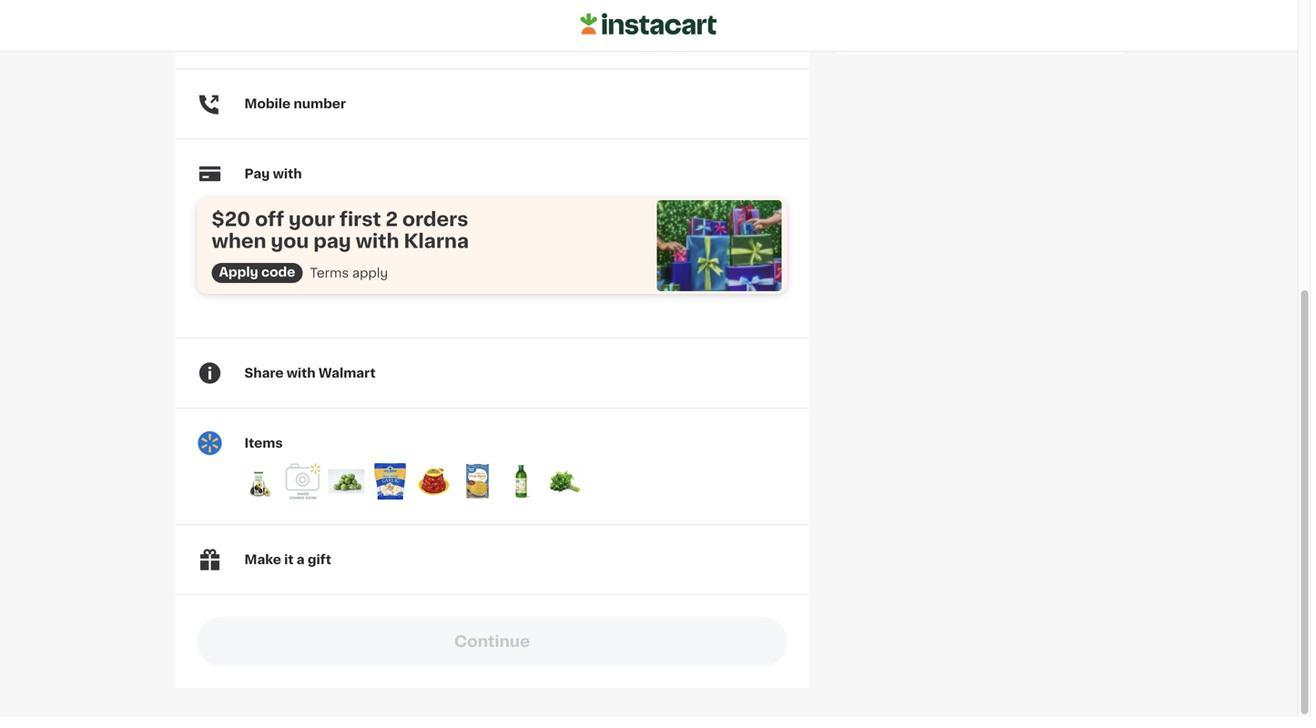 Task type: describe. For each thing, give the bounding box(es) containing it.
it
[[284, 554, 294, 567]]

first
[[340, 210, 381, 229]]

with for pay with
[[273, 168, 302, 180]]

pay
[[314, 232, 351, 251]]

mobile
[[245, 98, 291, 110]]

share with walmart
[[245, 367, 376, 380]]

mobile number
[[245, 98, 346, 110]]

with inside $20 off your first 2 orders when you pay with klarna
[[356, 232, 399, 251]]

naturesweet cherubs heavenly salad tomatoes image
[[416, 464, 452, 500]]

gift
[[308, 554, 331, 567]]

items
[[245, 437, 283, 450]]

great value golden sweet whole kernel corn image
[[460, 464, 496, 500]]

a
[[297, 554, 305, 567]]

orders
[[403, 210, 469, 229]]

terms apply
[[310, 267, 388, 280]]

with for share with walmart
[[287, 367, 316, 380]]

your
[[289, 210, 335, 229]]

code
[[261, 266, 295, 279]]

share
[[245, 367, 284, 380]]

when
[[212, 232, 266, 251]]

home image
[[581, 11, 717, 38]]

apply
[[219, 266, 258, 279]]

brussel sprouts image
[[328, 464, 365, 500]]

organic hass avocados image
[[241, 464, 277, 500]]

$20 off your first 2 orders when you pay with klarna
[[212, 210, 469, 251]]



Task type: vqa. For each thing, say whether or not it's contained in the screenshot.
APPLY CODE
yes



Task type: locate. For each thing, give the bounding box(es) containing it.
pay with
[[245, 168, 302, 180]]

great value lime juice image
[[503, 464, 540, 500]]

klarna
[[404, 232, 469, 251]]

$20
[[212, 210, 251, 229]]

with right pay
[[273, 168, 302, 180]]

number
[[294, 98, 346, 110]]

with down the 2
[[356, 232, 399, 251]]

apply code
[[219, 266, 295, 279]]

you
[[271, 232, 309, 251]]

2
[[386, 210, 398, 229]]

apply
[[352, 267, 388, 280]]

off
[[255, 210, 284, 229]]

walmart
[[319, 367, 376, 380]]

2 vertical spatial with
[[287, 367, 316, 380]]

0 vertical spatial with
[[273, 168, 302, 180]]

with right share
[[287, 367, 316, 380]]

terms
[[310, 267, 349, 280]]

make
[[245, 554, 281, 567]]

nature's greens cilantro, not packed image
[[547, 464, 583, 500]]

the garlic company peeled garlic image
[[372, 464, 409, 500]]

1 vertical spatial with
[[356, 232, 399, 251]]

make it a gift
[[245, 554, 331, 567]]

with
[[273, 168, 302, 180], [356, 232, 399, 251], [287, 367, 316, 380]]

green onions image
[[285, 464, 321, 500]]

pay
[[245, 168, 270, 180]]



